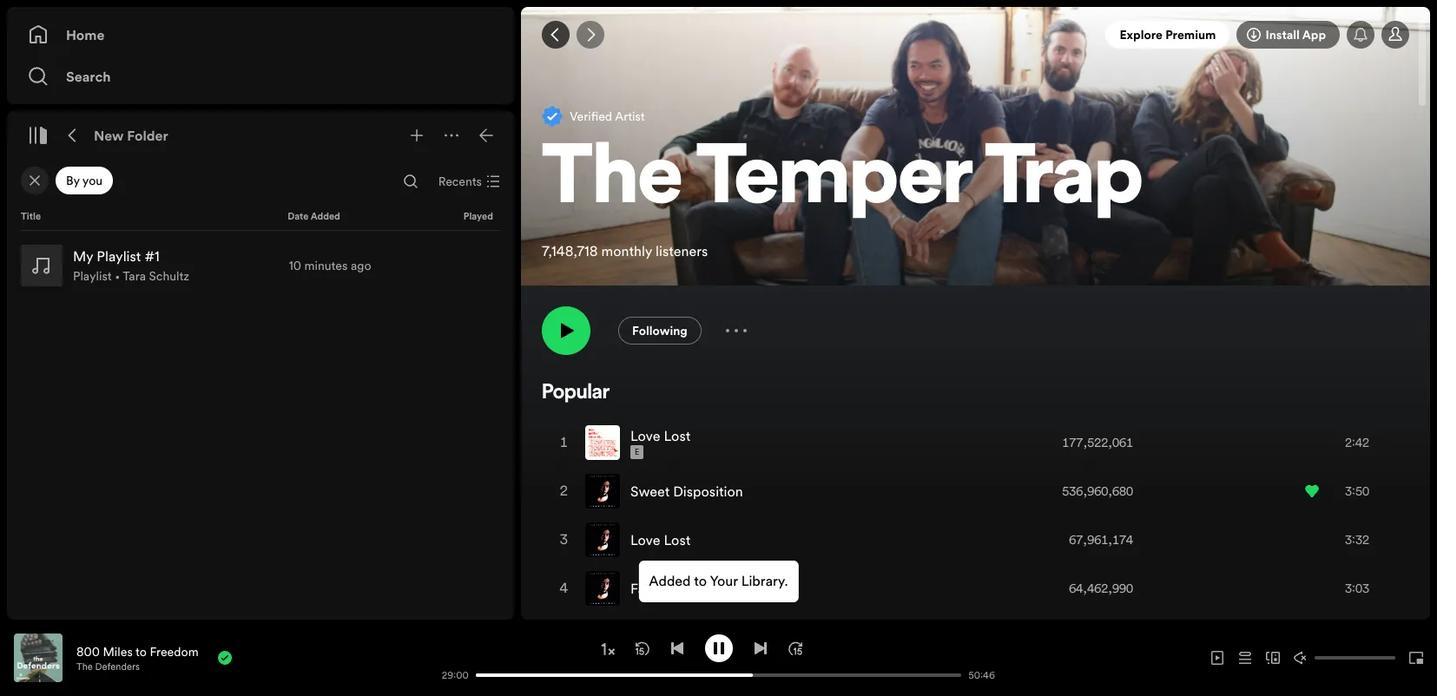 Task type: vqa. For each thing, say whether or not it's contained in the screenshot.
group
yes



Task type: describe. For each thing, give the bounding box(es) containing it.
trap
[[985, 140, 1143, 223]]

3:50 cell
[[1305, 468, 1394, 515]]

freedom
[[150, 643, 199, 660]]

love for love lost e
[[631, 426, 660, 445]]

new
[[94, 126, 124, 145]]

what's new image
[[1354, 28, 1368, 42]]

your
[[710, 571, 738, 591]]

fader link
[[631, 579, 666, 598]]

explore premium button
[[1106, 21, 1230, 49]]

29:01
[[445, 669, 469, 682]]

love lost cell for 177,522,061
[[585, 419, 698, 466]]

Recents, List view field
[[424, 168, 511, 195]]

go forward image
[[584, 28, 598, 42]]

volume off image
[[1294, 651, 1308, 665]]

following
[[632, 322, 688, 339]]

home link
[[28, 17, 493, 52]]

2 cell from the left
[[585, 614, 979, 661]]

added inside status
[[649, 571, 691, 591]]

2:42
[[1345, 434, 1370, 451]]

800 miles to freedom link
[[76, 643, 199, 660]]

recents
[[438, 173, 482, 190]]

50:46
[[969, 669, 995, 682]]

added inside main element
[[311, 210, 340, 223]]

disposition
[[673, 482, 743, 501]]

you
[[82, 172, 103, 189]]

miles
[[103, 643, 133, 660]]

by
[[66, 172, 80, 189]]

playlist • tara schultz
[[73, 267, 189, 285]]

player controls element
[[267, 634, 1003, 682]]

0 vertical spatial the
[[542, 140, 683, 223]]

popular
[[542, 383, 610, 404]]

4 cell from the left
[[1305, 614, 1394, 661]]

3:32
[[1345, 531, 1370, 549]]

premium
[[1166, 26, 1216, 43]]

the inside 800 miles to freedom the defenders
[[76, 660, 93, 674]]

search link
[[28, 59, 493, 94]]

folder
[[127, 126, 168, 145]]

search
[[66, 67, 111, 86]]

connect to a device image
[[1266, 651, 1280, 665]]

new folder
[[94, 126, 168, 145]]

pause image
[[712, 641, 726, 655]]

love lost cell for 67,961,174
[[585, 517, 698, 563]]

1 love lost link from the top
[[631, 426, 691, 445]]

love lost
[[631, 530, 691, 550]]

sweet disposition cell
[[585, 468, 750, 515]]

monthly
[[601, 241, 652, 260]]

played
[[464, 210, 493, 223]]

800
[[76, 643, 100, 660]]

3:03
[[1345, 580, 1370, 597]]

800 miles to freedom the defenders
[[76, 643, 199, 674]]

schultz
[[149, 267, 189, 285]]

install app
[[1266, 26, 1326, 43]]



Task type: locate. For each thing, give the bounding box(es) containing it.
2 lost from the top
[[664, 530, 691, 550]]

None search field
[[397, 168, 424, 195]]

verified
[[570, 107, 612, 125]]

verified artist
[[570, 107, 645, 125]]

artist
[[615, 107, 645, 125]]

lost right explicit element
[[664, 426, 691, 445]]

lost
[[664, 426, 691, 445], [664, 530, 691, 550]]

playlist
[[73, 267, 112, 285]]

love inside love lost e
[[631, 426, 660, 445]]

1 horizontal spatial to
[[694, 571, 707, 591]]

date added
[[288, 210, 340, 223]]

lost inside love lost e
[[664, 426, 691, 445]]

to inside status
[[694, 571, 707, 591]]

3 cell from the left
[[1045, 614, 1133, 661]]

added to your library.
[[649, 571, 788, 591]]

lost for love lost
[[664, 530, 691, 550]]

explore
[[1120, 26, 1163, 43]]

1 vertical spatial added
[[649, 571, 691, 591]]

fader
[[631, 579, 666, 598]]

0 vertical spatial love
[[631, 426, 660, 445]]

love lost link
[[631, 426, 691, 445], [631, 530, 691, 550]]

next image
[[753, 641, 767, 655]]

previous image
[[670, 641, 684, 655]]

to right miles
[[135, 643, 147, 660]]

love lost e
[[631, 426, 691, 458]]

sweet disposition
[[631, 482, 743, 501]]

following button
[[618, 317, 702, 345]]

0 horizontal spatial to
[[135, 643, 147, 660]]

•
[[115, 267, 120, 285]]

group containing playlist
[[14, 238, 507, 294]]

none search field inside main element
[[397, 168, 424, 195]]

0 vertical spatial love lost link
[[631, 426, 691, 445]]

0 vertical spatial lost
[[664, 426, 691, 445]]

love lost link down sweet disposition cell
[[631, 530, 691, 550]]

skip forward 15 seconds image
[[788, 641, 802, 655]]

2 love from the top
[[631, 530, 660, 550]]

sweet disposition link
[[631, 482, 743, 501]]

love lost cell
[[585, 419, 698, 466], [585, 517, 698, 563]]

added right date
[[311, 210, 340, 223]]

2 love lost link from the top
[[631, 530, 691, 550]]

1 love from the top
[[631, 426, 660, 445]]

sweet
[[631, 482, 670, 501]]

1 vertical spatial love lost cell
[[585, 517, 698, 563]]

main element
[[7, 7, 514, 620]]

by you
[[66, 172, 103, 189]]

added
[[311, 210, 340, 223], [649, 571, 691, 591]]

7,148,718
[[542, 241, 598, 260]]

177,522,061
[[1062, 434, 1133, 451]]

1 horizontal spatial the
[[542, 140, 683, 223]]

1 vertical spatial to
[[135, 643, 147, 660]]

to
[[694, 571, 707, 591], [135, 643, 147, 660]]

1 cell from the left
[[558, 614, 571, 661]]

love for love lost
[[631, 530, 660, 550]]

love up fader
[[631, 530, 660, 550]]

install
[[1266, 26, 1300, 43]]

0 vertical spatial added
[[311, 210, 340, 223]]

1 love lost cell from the top
[[585, 419, 698, 466]]

1 vertical spatial the
[[76, 660, 93, 674]]

cell down 64,462,990
[[1045, 614, 1133, 661]]

cell left change speed icon
[[558, 614, 571, 661]]

the
[[542, 140, 683, 223], [76, 660, 93, 674]]

love up e
[[631, 426, 660, 445]]

group inside main element
[[14, 238, 507, 294]]

1 lost from the top
[[664, 426, 691, 445]]

7,148,718 monthly listeners
[[542, 241, 708, 260]]

By you checkbox
[[56, 167, 113, 195]]

lost down sweet disposition
[[664, 530, 691, 550]]

cell down 3:03
[[1305, 614, 1394, 661]]

app
[[1302, 26, 1326, 43]]

1 horizontal spatial added
[[649, 571, 691, 591]]

listeners
[[656, 241, 708, 260]]

cell
[[558, 614, 571, 661], [585, 614, 979, 661], [1045, 614, 1133, 661], [1305, 614, 1394, 661]]

the down verified artist on the left top of the page
[[542, 140, 683, 223]]

love lost link up e
[[631, 426, 691, 445]]

home
[[66, 25, 105, 44]]

tara
[[123, 267, 146, 285]]

added down love lost
[[649, 571, 691, 591]]

1 vertical spatial lost
[[664, 530, 691, 550]]

title
[[21, 210, 41, 223]]

love
[[631, 426, 660, 445], [631, 530, 660, 550]]

0 vertical spatial to
[[694, 571, 707, 591]]

defenders
[[95, 660, 140, 674]]

install app link
[[1237, 21, 1340, 49]]

2 love lost cell from the top
[[585, 517, 698, 563]]

2:42 cell
[[1305, 419, 1394, 466]]

lost for love lost e
[[664, 426, 691, 445]]

cell down library.
[[585, 614, 979, 661]]

e
[[635, 447, 639, 458]]

fader cell
[[585, 565, 673, 612]]

change speed image
[[599, 641, 616, 658]]

search in your library image
[[404, 175, 417, 188]]

date
[[288, 210, 309, 223]]

the defenders link
[[76, 660, 140, 674]]

new folder button
[[90, 122, 172, 149]]

3:50
[[1345, 483, 1370, 500]]

now playing: 800 miles to freedom by the defenders footer
[[14, 634, 434, 683]]

the left defenders on the bottom left of page
[[76, 660, 93, 674]]

0 horizontal spatial the
[[76, 660, 93, 674]]

library.
[[741, 571, 788, 591]]

now playing view image
[[41, 642, 55, 656]]

group
[[14, 238, 507, 294]]

0 vertical spatial love lost cell
[[585, 419, 698, 466]]

to inside 800 miles to freedom the defenders
[[135, 643, 147, 660]]

love lost cell up fader
[[585, 517, 698, 563]]

top bar and user menu element
[[521, 7, 1430, 63]]

the temper trap
[[542, 140, 1143, 223]]

536,960,680
[[1062, 483, 1133, 500]]

67,961,174
[[1069, 531, 1133, 549]]

explicit element
[[631, 445, 644, 459]]

love lost cell up sweet
[[585, 419, 698, 466]]

skip back 15 seconds image
[[635, 641, 649, 655]]

explore premium
[[1120, 26, 1216, 43]]

temper
[[696, 140, 972, 223]]

clear filters image
[[28, 174, 42, 188]]

go back image
[[549, 28, 563, 42]]

1 vertical spatial love lost link
[[631, 530, 691, 550]]

1 vertical spatial love
[[631, 530, 660, 550]]

added to your library. status
[[639, 561, 799, 603]]

to left your at bottom
[[694, 571, 707, 591]]

64,462,990
[[1069, 580, 1133, 597]]

0 horizontal spatial added
[[311, 210, 340, 223]]



